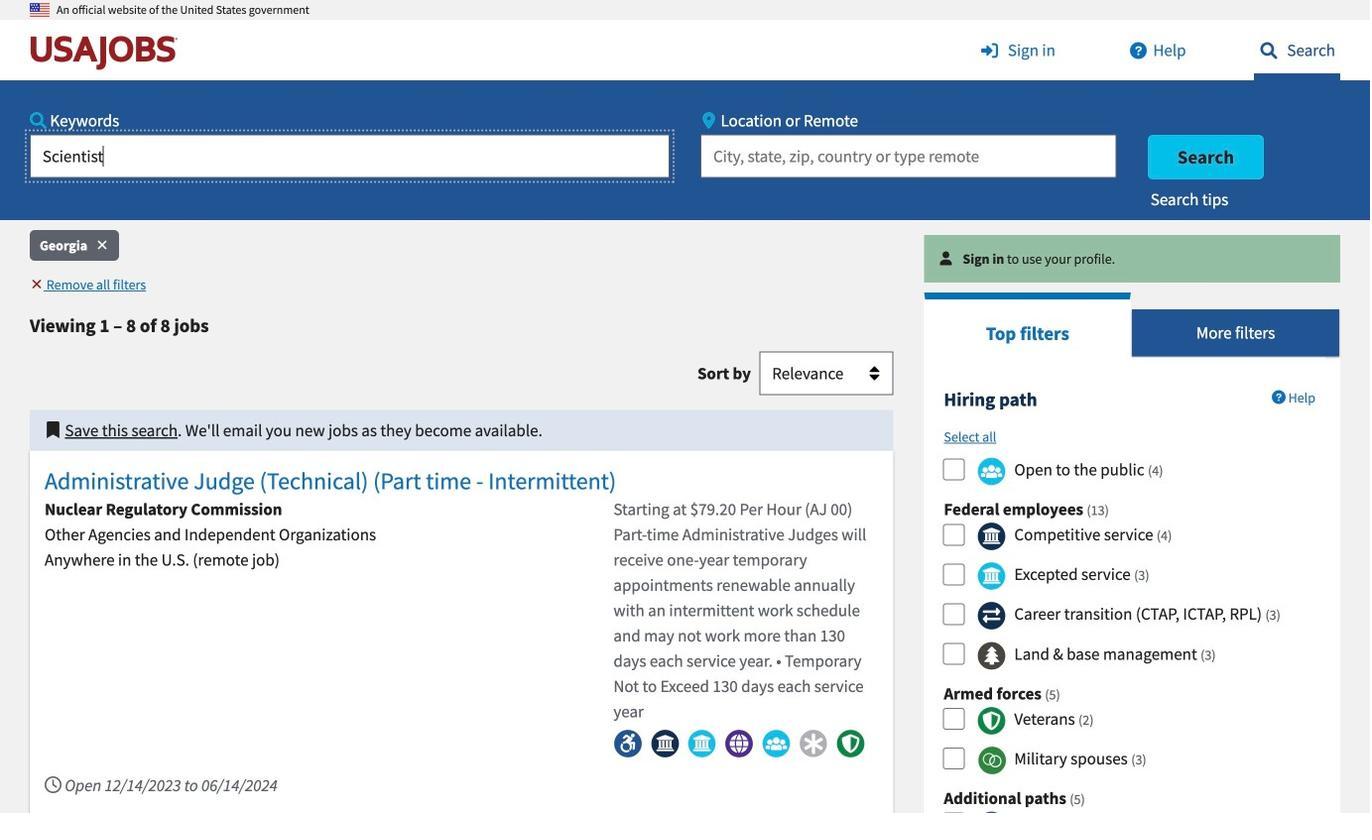 Task type: describe. For each thing, give the bounding box(es) containing it.
veterans image
[[978, 707, 1007, 736]]

career transition (ctap, ictap, rpl) image
[[978, 602, 1007, 631]]

Job title, dept., agency, series or occupation text field
[[30, 135, 670, 178]]

open to the public image
[[978, 458, 1007, 486]]

usajobs logo image
[[30, 35, 187, 70]]

remove all filters image
[[30, 278, 44, 291]]

competitive service image
[[978, 523, 1007, 552]]

land & base management image
[[978, 642, 1007, 671]]

u.s. flag image
[[30, 0, 50, 20]]

excepted service image
[[978, 562, 1007, 591]]



Task type: locate. For each thing, give the bounding box(es) containing it.
City, state, zip, country or type remote text field
[[701, 135, 1117, 178]]

hiring path help image
[[1272, 391, 1286, 405]]

header element
[[0, 0, 1371, 220]]

tab list
[[925, 293, 1341, 358]]

job search image
[[1255, 42, 1284, 59]]

individuals with disabilities image
[[978, 812, 1007, 814]]

military spouses image
[[978, 747, 1007, 776]]

help image
[[1124, 42, 1154, 59]]

main navigation element
[[0, 20, 1371, 220]]



Task type: vqa. For each thing, say whether or not it's contained in the screenshot.
Pay help icon
no



